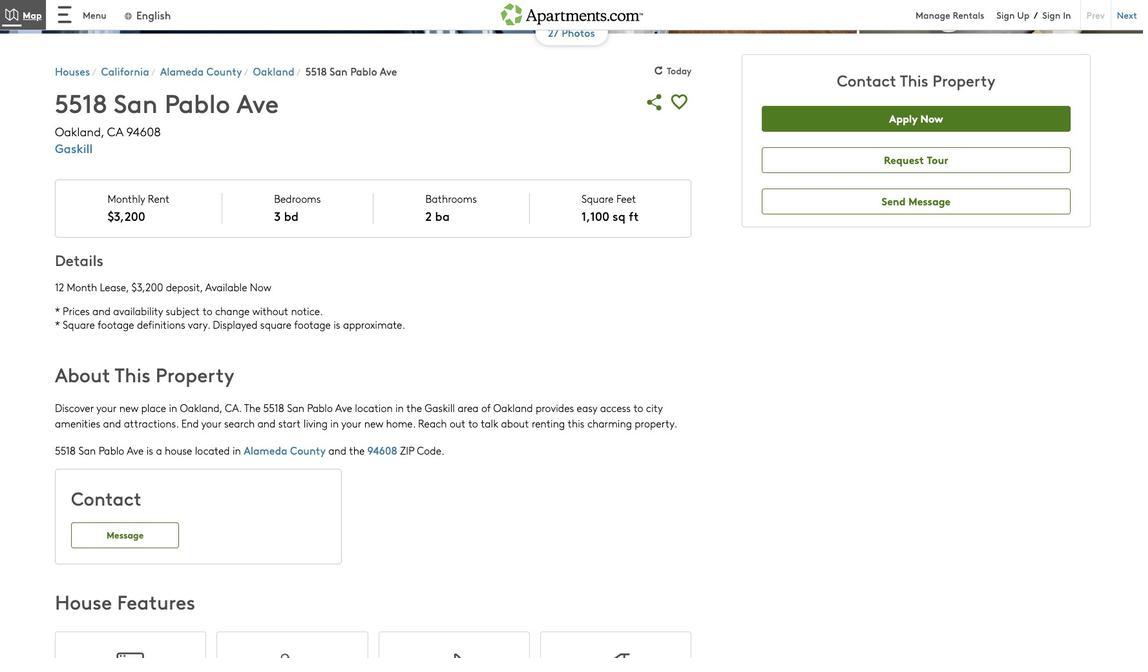 Task type: describe. For each thing, give the bounding box(es) containing it.
lease
[[100, 280, 126, 294]]

2 * from the top
[[55, 318, 60, 331]]

reach
[[418, 417, 447, 430]]

the inside 5518 san pablo ave is a house located in alameda county and the 94608 zip code.
[[349, 444, 365, 457]]

1 horizontal spatial new
[[364, 417, 384, 430]]

1 * from the top
[[55, 304, 60, 318]]

month
[[67, 280, 97, 294]]

0 horizontal spatial your
[[96, 401, 117, 415]]

1 horizontal spatial alameda county link
[[244, 443, 326, 457]]

feet
[[617, 192, 636, 205]]

house features
[[55, 589, 195, 615]]

map link
[[0, 0, 47, 30]]

this
[[568, 417, 585, 430]]

contact for contact this property
[[837, 69, 897, 90]]

english link
[[123, 7, 171, 22]]

square inside the square feet 1,100 sq ft
[[582, 192, 614, 205]]

and down the
[[258, 417, 276, 430]]

5518 inside discover your new place in oakland, ca. the 5518 san pablo ave location in the gaskill area of oakland provides easy access to city amenities and attractions. end your search and start living in your new home. reach out to talk about renting this charming property.
[[264, 401, 284, 415]]

pablo for 5518 san pablo ave
[[351, 64, 377, 78]]

bedrooms 3 bd
[[274, 192, 321, 224]]

next
[[1118, 8, 1138, 21]]

gaskill link
[[55, 139, 93, 156]]

san inside discover your new place in oakland, ca. the 5518 san pablo ave location in the gaskill area of oakland provides easy access to city amenities and attractions. end your search and start living in your new home. reach out to talk about renting this charming property.
[[287, 401, 305, 415]]

the inside discover your new place in oakland, ca. the 5518 san pablo ave location in the gaskill area of oakland provides easy access to city amenities and attractions. end your search and start living in your new home. reach out to talk about renting this charming property.
[[407, 401, 422, 415]]

square inside * prices and availability subject to change without notice. * square footage definitions vary. displayed square footage is approximate.
[[63, 318, 95, 331]]

$3,200 inside monthly rent $3,200
[[108, 207, 145, 224]]

deposit
[[166, 280, 200, 294]]

bedrooms
[[274, 192, 321, 205]]

details
[[55, 249, 104, 270]]

san for 5518 san pablo ave
[[330, 64, 348, 78]]

request
[[884, 152, 925, 167]]

1 horizontal spatial to
[[469, 417, 478, 430]]

houses link
[[55, 64, 90, 78]]

san for 5518 san pablo ave oakland , ca 94608 gaskill
[[114, 85, 158, 120]]

zip
[[400, 444, 414, 457]]

ca
[[107, 123, 123, 139]]

property for contact this property
[[933, 69, 996, 90]]

up
[[1018, 8, 1030, 21]]

send
[[882, 194, 906, 208]]

photos
[[562, 25, 595, 39]]

next link
[[1111, 0, 1144, 30]]

today
[[667, 64, 692, 77]]

california
[[101, 64, 149, 78]]

city
[[646, 401, 663, 415]]

oakland link
[[253, 64, 295, 78]]

3
[[274, 207, 281, 224]]

property for about this property
[[156, 361, 234, 388]]

5518 san pablo ave
[[306, 64, 397, 78]]

square feet 1,100 sq ft
[[582, 192, 639, 224]]

notice.
[[291, 304, 323, 318]]

prev
[[1087, 8, 1105, 21]]

amenities
[[55, 417, 100, 430]]

house
[[55, 589, 112, 615]]

without
[[252, 304, 289, 318]]

a
[[156, 444, 162, 457]]

2 sign from the left
[[1043, 8, 1061, 21]]

is inside * prices and availability subject to change without notice. * square footage definitions vary. displayed square footage is approximate.
[[334, 318, 340, 331]]

to inside * prices and availability subject to change without notice. * square footage definitions vary. displayed square footage is approximate.
[[203, 304, 212, 318]]

english
[[136, 7, 171, 22]]

this for about
[[115, 361, 151, 388]]

1 horizontal spatial 94608
[[368, 443, 397, 457]]

search
[[224, 417, 255, 430]]

discover
[[55, 401, 94, 415]]

alameda county
[[160, 64, 242, 78]]

home.
[[386, 417, 416, 430]]

place
[[141, 401, 166, 415]]

charming
[[588, 417, 632, 430]]

is inside 5518 san pablo ave is a house located in alameda county and the 94608 zip code.
[[147, 444, 153, 457]]

1 sign from the left
[[997, 8, 1015, 21]]

12
[[55, 280, 64, 294]]

and inside * prices and availability subject to change without notice. * square footage definitions vary. displayed square footage is approximate.
[[93, 304, 111, 318]]

access
[[600, 401, 631, 415]]

ba
[[435, 207, 450, 224]]

rent
[[148, 192, 170, 205]]

in up "home."
[[396, 401, 404, 415]]

ave for 5518 san pablo ave is a house located in alameda county and the 94608 zip code.
[[127, 444, 144, 457]]

location
[[355, 401, 393, 415]]

2 horizontal spatial ,
[[200, 280, 203, 294]]

1 vertical spatial county
[[290, 443, 326, 457]]

approximate.
[[343, 318, 406, 331]]

displayed
[[213, 318, 258, 331]]

27 photos button
[[539, 25, 605, 39]]

0 vertical spatial alameda
[[160, 64, 204, 78]]

about
[[501, 417, 529, 430]]

apply now button
[[762, 106, 1071, 132]]

start
[[278, 417, 301, 430]]

5518 for 5518 san pablo ave
[[306, 64, 327, 78]]

ave for 5518 san pablo ave
[[380, 64, 397, 78]]

5518 san pablo ave oakland , ca 94608 gaskill
[[55, 85, 279, 156]]

message button
[[71, 523, 179, 549]]

manage rentals sign up / sign in
[[916, 8, 1072, 21]]

monthly rent $3,200
[[108, 192, 170, 224]]

0 horizontal spatial county
[[207, 64, 242, 78]]

prev link
[[1081, 0, 1111, 30]]

ave inside discover your new place in oakland, ca. the 5518 san pablo ave location in the gaskill area of oakland provides easy access to city amenities and attractions. end your search and start living in your new home. reach out to talk about renting this charming property.
[[335, 401, 352, 415]]

1 vertical spatial alameda
[[244, 443, 288, 457]]

message inside 'button'
[[107, 529, 144, 542]]

and right amenities
[[103, 417, 121, 430]]

sq
[[613, 207, 626, 224]]

available
[[205, 280, 247, 294]]

code.
[[417, 444, 445, 457]]

in
[[1064, 8, 1072, 21]]

now inside button
[[921, 111, 944, 126]]

12 month lease , $3,200 deposit , available now
[[55, 280, 271, 294]]

of
[[482, 401, 491, 415]]

send message
[[882, 194, 951, 208]]

apply
[[890, 111, 918, 126]]

0 horizontal spatial alameda county link
[[160, 64, 242, 78]]

bathrooms
[[426, 192, 477, 205]]

change
[[215, 304, 250, 318]]

definitions
[[137, 318, 185, 331]]

1,100
[[582, 207, 610, 224]]



Task type: locate. For each thing, give the bounding box(es) containing it.
vary.
[[188, 318, 210, 331]]

0 horizontal spatial new
[[119, 401, 138, 415]]

square up "1,100"
[[582, 192, 614, 205]]

2 vertical spatial to
[[469, 417, 478, 430]]

your right "discover"
[[96, 401, 117, 415]]

1 horizontal spatial oakland
[[253, 64, 295, 78]]

1 vertical spatial the
[[349, 444, 365, 457]]

1 vertical spatial now
[[250, 280, 271, 294]]

, left available
[[200, 280, 203, 294]]

area
[[458, 401, 479, 415]]

$3,200 up availability
[[132, 280, 163, 294]]

0 vertical spatial alameda county link
[[160, 64, 242, 78]]

request tour
[[884, 152, 949, 167]]

this for contact
[[900, 69, 929, 90]]

1 horizontal spatial is
[[334, 318, 340, 331]]

bathrooms 2 ba
[[426, 192, 477, 224]]

sign left 'up'
[[997, 8, 1015, 21]]

living
[[304, 417, 328, 430]]

1 horizontal spatial sign
[[1043, 8, 1061, 21]]

gaskill inside the 5518 san pablo ave oakland , ca 94608 gaskill
[[55, 139, 93, 156]]

easy
[[577, 401, 598, 415]]

the
[[407, 401, 422, 415], [349, 444, 365, 457]]

ave inside the 5518 san pablo ave oakland , ca 94608 gaskill
[[237, 85, 279, 120]]

share listing image
[[643, 90, 667, 114]]

94608 link
[[368, 443, 397, 457]]

0 horizontal spatial property
[[156, 361, 234, 388]]

now
[[921, 111, 944, 126], [250, 280, 271, 294]]

0 horizontal spatial sign
[[997, 8, 1015, 21]]

94608 right ca at the left of the page
[[126, 123, 161, 139]]

out
[[450, 417, 466, 430]]

2 footage from the left
[[294, 318, 331, 331]]

0 vertical spatial county
[[207, 64, 242, 78]]

now right apply at the top of the page
[[921, 111, 944, 126]]

$3,200 down monthly
[[108, 207, 145, 224]]

in right living
[[331, 417, 339, 430]]

1 horizontal spatial the
[[407, 401, 422, 415]]

/
[[1035, 8, 1039, 21]]

0 vertical spatial oakland
[[253, 64, 295, 78]]

0 horizontal spatial ,
[[101, 123, 104, 139]]

, up availability
[[126, 280, 129, 294]]

1 horizontal spatial footage
[[294, 318, 331, 331]]

ft
[[629, 207, 639, 224]]

0 vertical spatial 94608
[[126, 123, 161, 139]]

in
[[169, 401, 177, 415], [396, 401, 404, 415], [331, 417, 339, 430], [233, 444, 241, 457]]

map
[[23, 8, 42, 21]]

ave for 5518 san pablo ave oakland , ca 94608 gaskill
[[237, 85, 279, 120]]

alameda down start
[[244, 443, 288, 457]]

and inside 5518 san pablo ave is a house located in alameda county and the 94608 zip code.
[[329, 444, 347, 457]]

0 horizontal spatial contact
[[71, 485, 141, 511]]

footage
[[98, 318, 134, 331], [294, 318, 331, 331]]

pablo inside discover your new place in oakland, ca. the 5518 san pablo ave location in the gaskill area of oakland provides easy access to city amenities and attractions. end your search and start living in your new home. reach out to talk about renting this charming property.
[[307, 401, 333, 415]]

prices
[[63, 304, 90, 318]]

gaskill
[[55, 139, 93, 156], [425, 401, 455, 415]]

alameda county link down start
[[244, 443, 326, 457]]

is
[[334, 318, 340, 331], [147, 444, 153, 457]]

0 horizontal spatial this
[[115, 361, 151, 388]]

is right notice.
[[334, 318, 340, 331]]

alameda county link up the 5518 san pablo ave oakland , ca 94608 gaskill
[[160, 64, 242, 78]]

1 horizontal spatial property
[[933, 69, 996, 90]]

contact up message 'button'
[[71, 485, 141, 511]]

0 horizontal spatial 94608
[[126, 123, 161, 139]]

contact for contact
[[71, 485, 141, 511]]

pablo for 5518 san pablo ave is a house located in alameda county and the 94608 zip code.
[[99, 444, 124, 457]]

1 vertical spatial alameda county link
[[244, 443, 326, 457]]

your down location
[[341, 417, 362, 430]]

footage down lease at the left top of page
[[98, 318, 134, 331]]

in inside 5518 san pablo ave is a house located in alameda county and the 94608 zip code.
[[233, 444, 241, 457]]

the left 94608 link
[[349, 444, 365, 457]]

this
[[900, 69, 929, 90], [115, 361, 151, 388]]

ca.
[[225, 401, 242, 415]]

manage rentals link
[[916, 8, 997, 21]]

94608 inside the 5518 san pablo ave oakland , ca 94608 gaskill
[[126, 123, 161, 139]]

1 horizontal spatial alameda
[[244, 443, 288, 457]]

square
[[260, 318, 292, 331]]

27 photos
[[548, 25, 595, 39]]

new down location
[[364, 417, 384, 430]]

94608 left zip
[[368, 443, 397, 457]]

and left 94608 link
[[329, 444, 347, 457]]

apartments.com logo image
[[501, 0, 643, 25]]

county down living
[[290, 443, 326, 457]]

1 horizontal spatial ,
[[126, 280, 129, 294]]

square down month
[[63, 318, 95, 331]]

features
[[117, 589, 195, 615]]

0 horizontal spatial now
[[250, 280, 271, 294]]

request tour button
[[762, 147, 1071, 173]]

5518 for 5518 san pablo ave oakland , ca 94608 gaskill
[[55, 85, 107, 120]]

square
[[582, 192, 614, 205], [63, 318, 95, 331]]

subject
[[166, 304, 200, 318]]

bd
[[284, 207, 299, 224]]

1 footage from the left
[[98, 318, 134, 331]]

2 horizontal spatial to
[[634, 401, 644, 415]]

0 horizontal spatial the
[[349, 444, 365, 457]]

0 horizontal spatial alameda
[[160, 64, 204, 78]]

5518 down amenities
[[55, 444, 76, 457]]

to left the city
[[634, 401, 644, 415]]

california link
[[101, 64, 149, 78]]

1 horizontal spatial square
[[582, 192, 614, 205]]

contact up apply at the top of the page
[[837, 69, 897, 90]]

sign in link
[[1043, 8, 1072, 21]]

0 horizontal spatial message
[[107, 529, 144, 542]]

ave
[[380, 64, 397, 78], [237, 85, 279, 120], [335, 401, 352, 415], [127, 444, 144, 457]]

1 vertical spatial oakland
[[55, 123, 101, 139]]

5518 right the
[[264, 401, 284, 415]]

0 horizontal spatial is
[[147, 444, 153, 457]]

in right located on the left bottom of the page
[[233, 444, 241, 457]]

0 vertical spatial gaskill
[[55, 139, 93, 156]]

and right prices
[[93, 304, 111, 318]]

send message button
[[762, 189, 1071, 215]]

0 horizontal spatial footage
[[98, 318, 134, 331]]

1 horizontal spatial this
[[900, 69, 929, 90]]

to right subject
[[203, 304, 212, 318]]

the up "home."
[[407, 401, 422, 415]]

san inside 5518 san pablo ave is a house located in alameda county and the 94608 zip code.
[[79, 444, 96, 457]]

footage right square
[[294, 318, 331, 331]]

1 vertical spatial is
[[147, 444, 153, 457]]

apply now
[[890, 111, 944, 126]]

san
[[330, 64, 348, 78], [114, 85, 158, 120], [287, 401, 305, 415], [79, 444, 96, 457]]

0 vertical spatial new
[[119, 401, 138, 415]]

renting
[[532, 417, 565, 430]]

0 vertical spatial the
[[407, 401, 422, 415]]

oakland inside the 5518 san pablo ave oakland , ca 94608 gaskill
[[55, 123, 101, 139]]

5518 down houses
[[55, 85, 107, 120]]

end
[[181, 417, 199, 430]]

0 vertical spatial this
[[900, 69, 929, 90]]

sign
[[997, 8, 1015, 21], [1043, 8, 1061, 21]]

0 horizontal spatial square
[[63, 318, 95, 331]]

1 vertical spatial property
[[156, 361, 234, 388]]

1 horizontal spatial county
[[290, 443, 326, 457]]

1 horizontal spatial message
[[909, 194, 951, 208]]

,
[[101, 123, 104, 139], [126, 280, 129, 294], [200, 280, 203, 294]]

about this property
[[55, 361, 234, 388]]

1 vertical spatial message
[[107, 529, 144, 542]]

2 vertical spatial oakland
[[494, 401, 533, 415]]

1 vertical spatial square
[[63, 318, 95, 331]]

message
[[909, 194, 951, 208], [107, 529, 144, 542]]

provides
[[536, 401, 574, 415]]

attractions.
[[124, 417, 179, 430]]

27
[[548, 25, 559, 39]]

5518 right the oakland link
[[306, 64, 327, 78]]

ave inside 5518 san pablo ave is a house located in alameda county and the 94608 zip code.
[[127, 444, 144, 457]]

gaskill left ca at the left of the page
[[55, 139, 93, 156]]

message inside button
[[909, 194, 951, 208]]

1 horizontal spatial gaskill
[[425, 401, 455, 415]]

0 vertical spatial property
[[933, 69, 996, 90]]

0 horizontal spatial to
[[203, 304, 212, 318]]

1 vertical spatial new
[[364, 417, 384, 430]]

new left the place
[[119, 401, 138, 415]]

0 vertical spatial now
[[921, 111, 944, 126]]

san inside the 5518 san pablo ave oakland , ca 94608 gaskill
[[114, 85, 158, 120]]

san for 5518 san pablo ave is a house located in alameda county and the 94608 zip code.
[[79, 444, 96, 457]]

menu
[[83, 8, 106, 21]]

0 horizontal spatial oakland
[[55, 123, 101, 139]]

pablo
[[351, 64, 377, 78], [165, 85, 230, 120], [307, 401, 333, 415], [99, 444, 124, 457]]

about
[[55, 361, 110, 388]]

alameda
[[160, 64, 204, 78], [244, 443, 288, 457]]

oakland,
[[180, 401, 222, 415]]

alameda up the 5518 san pablo ave oakland , ca 94608 gaskill
[[160, 64, 204, 78]]

1 horizontal spatial your
[[201, 417, 222, 430]]

2 horizontal spatial your
[[341, 417, 362, 430]]

0 vertical spatial message
[[909, 194, 951, 208]]

county left the oakland link
[[207, 64, 242, 78]]

pablo inside the 5518 san pablo ave oakland , ca 94608 gaskill
[[165, 85, 230, 120]]

, inside the 5518 san pablo ave oakland , ca 94608 gaskill
[[101, 123, 104, 139]]

property up oakland,
[[156, 361, 234, 388]]

2
[[426, 207, 432, 224]]

alameda county link
[[160, 64, 242, 78], [244, 443, 326, 457]]

0 horizontal spatial gaskill
[[55, 139, 93, 156]]

this up apply now
[[900, 69, 929, 90]]

0 vertical spatial $3,200
[[108, 207, 145, 224]]

1 vertical spatial contact
[[71, 485, 141, 511]]

discover your new place in oakland, ca. the 5518 san pablo ave location in the gaskill area of oakland provides easy access to city amenities and attractions. end your search and start living in your new home. reach out to talk about renting this charming property.
[[55, 401, 678, 430]]

2 horizontal spatial oakland
[[494, 401, 533, 415]]

5518 inside 5518 san pablo ave is a house located in alameda county and the 94608 zip code.
[[55, 444, 76, 457]]

1 vertical spatial gaskill
[[425, 401, 455, 415]]

0 vertical spatial square
[[582, 192, 614, 205]]

5518 for 5518 san pablo ave is a house located in alameda county and the 94608 zip code.
[[55, 444, 76, 457]]

to
[[203, 304, 212, 318], [634, 401, 644, 415], [469, 417, 478, 430]]

property up apply now
[[933, 69, 996, 90]]

in right the place
[[169, 401, 177, 415]]

availability
[[113, 304, 163, 318]]

gaskill inside discover your new place in oakland, ca. the 5518 san pablo ave location in the gaskill area of oakland provides easy access to city amenities and attractions. end your search and start living in your new home. reach out to talk about renting this charming property.
[[425, 401, 455, 415]]

1 horizontal spatial now
[[921, 111, 944, 126]]

pablo for 5518 san pablo ave oakland , ca 94608 gaskill
[[165, 85, 230, 120]]

menu button
[[47, 0, 117, 30]]

, left ca at the left of the page
[[101, 123, 104, 139]]

0 vertical spatial contact
[[837, 69, 897, 90]]

manage
[[916, 8, 951, 21]]

$3,200
[[108, 207, 145, 224], [132, 280, 163, 294]]

talk
[[481, 417, 499, 430]]

your down oakland,
[[201, 417, 222, 430]]

sign up link
[[997, 8, 1030, 21]]

to right out
[[469, 417, 478, 430]]

1 vertical spatial $3,200
[[132, 280, 163, 294]]

1 vertical spatial to
[[634, 401, 644, 415]]

0 vertical spatial to
[[203, 304, 212, 318]]

now up without
[[250, 280, 271, 294]]

1 vertical spatial 94608
[[368, 443, 397, 457]]

is left a
[[147, 444, 153, 457]]

5518 inside the 5518 san pablo ave oakland , ca 94608 gaskill
[[55, 85, 107, 120]]

this up the place
[[115, 361, 151, 388]]

1 horizontal spatial contact
[[837, 69, 897, 90]]

contact this property
[[837, 69, 996, 90]]

pablo inside 5518 san pablo ave is a house located in alameda county and the 94608 zip code.
[[99, 444, 124, 457]]

gaskill up reach
[[425, 401, 455, 415]]

sign left the in
[[1043, 8, 1061, 21]]

* prices and availability subject to change without notice. * square footage definitions vary. displayed square footage is approximate.
[[55, 304, 406, 331]]

1 vertical spatial this
[[115, 361, 151, 388]]

oakland inside discover your new place in oakland, ca. the 5518 san pablo ave location in the gaskill area of oakland provides easy access to city amenities and attractions. end your search and start living in your new home. reach out to talk about renting this charming property.
[[494, 401, 533, 415]]

0 vertical spatial is
[[334, 318, 340, 331]]



Task type: vqa. For each thing, say whether or not it's contained in the screenshot.
rightmost new
yes



